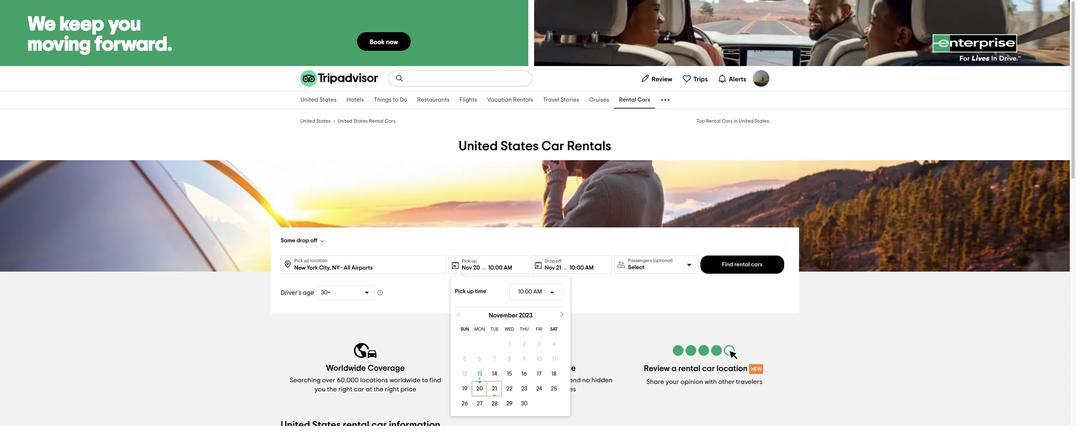 Task type: describe. For each thing, give the bounding box(es) containing it.
(optional)
[[653, 259, 673, 263]]

19
[[462, 386, 468, 392]]

vacation rentals link
[[482, 91, 538, 109]]

0 vertical spatial united states link
[[296, 91, 342, 109]]

row containing 19
[[457, 382, 561, 396]]

up for pick up time
[[467, 289, 474, 295]]

flights link
[[455, 91, 482, 109]]

new
[[751, 367, 762, 372]]

book with confidence
[[494, 364, 576, 372]]

sat nov 11 2023 cell
[[547, 352, 561, 367]]

november
[[489, 313, 518, 319]]

row containing sun
[[457, 322, 561, 337]]

select
[[628, 265, 645, 270]]

thu nov 02 2023 cell
[[517, 337, 532, 352]]

sun nov 12 2023 cell
[[457, 367, 472, 382]]

sun
[[461, 327, 469, 332]]

row containing 1
[[457, 337, 561, 352]]

0 vertical spatial location
[[310, 259, 328, 263]]

searching
[[290, 377, 321, 384]]

mon nov 13 2023 cell
[[472, 367, 487, 382]]

fees
[[564, 386, 576, 393]]

most
[[524, 377, 538, 384]]

29
[[506, 401, 513, 407]]

advertisement region
[[0, 0, 1070, 66]]

pick up time
[[455, 289, 486, 295]]

confidence
[[532, 364, 576, 372]]

fri nov 03 2023 cell
[[532, 337, 547, 352]]

worldwide coverage
[[326, 364, 405, 372]]

0 vertical spatial car
[[702, 365, 715, 373]]

0 vertical spatial with
[[515, 364, 530, 372]]

cruises
[[589, 97, 609, 103]]

10:00 for 21
[[570, 265, 584, 271]]

26
[[462, 401, 468, 407]]

alerts
[[729, 76, 747, 82]]

coverage
[[368, 364, 405, 372]]

27
[[477, 401, 483, 407]]

share your opinion with other travelers
[[647, 379, 763, 385]]

age
[[303, 290, 314, 296]]

travelers
[[736, 379, 763, 385]]

vacation
[[487, 97, 512, 103]]

1
[[508, 342, 510, 347]]

book
[[494, 364, 513, 372]]

things to do link
[[369, 91, 412, 109]]

sun nov 19 2023 cell
[[457, 382, 472, 396]]

hotels link
[[342, 91, 369, 109]]

flights
[[460, 97, 478, 103]]

row containing 12
[[457, 367, 561, 382]]

9
[[523, 356, 526, 362]]

23
[[521, 386, 527, 392]]

30+
[[321, 290, 331, 296]]

21 inside cell
[[492, 386, 497, 392]]

nov for nov 20
[[462, 265, 472, 271]]

review link
[[638, 70, 676, 87]]

2 horizontal spatial cars
[[722, 119, 733, 123]]

bookings
[[540, 377, 568, 384]]

pick for pick up location
[[294, 259, 303, 263]]

24
[[536, 386, 542, 392]]

14
[[492, 371, 497, 377]]

nov 21
[[545, 265, 562, 271]]

travel stories link
[[538, 91, 585, 109]]

sun nov 05 2023 cell
[[457, 352, 472, 367]]

tue nov 14 2023 cell
[[487, 367, 502, 382]]

cancellations
[[472, 377, 513, 384]]

30
[[521, 401, 528, 407]]

16
[[522, 371, 527, 377]]

things to do
[[374, 97, 407, 103]]

2
[[523, 342, 526, 347]]

drop
[[545, 259, 555, 263]]

fri nov 17 2023 cell
[[532, 367, 547, 382]]

18
[[552, 371, 557, 377]]

1 vertical spatial united states link
[[301, 117, 331, 124]]

to inside searching over 60,000 locations worldwide to find you the right car at the right price
[[422, 377, 428, 384]]

rental inside button
[[735, 262, 750, 268]]

top rental cars in united states
[[697, 119, 770, 123]]

drop
[[297, 238, 309, 244]]

tue nov 28 2023 cell
[[487, 396, 502, 411]]

0 horizontal spatial cars
[[385, 119, 396, 123]]

22
[[506, 386, 512, 392]]

0 vertical spatial 21
[[556, 265, 562, 271]]

cars
[[751, 262, 763, 268]]

free cancellations on most bookings and no hidden charges or credit card fees
[[458, 377, 613, 393]]

60,000
[[337, 377, 359, 384]]

fri nov 10 2023 cell
[[532, 352, 547, 367]]

sat nov 18 2023 cell
[[547, 367, 561, 382]]

united states for the topmost united states link
[[301, 97, 337, 103]]

up for pick up location
[[304, 259, 309, 263]]

pick for pick up
[[462, 259, 471, 263]]

or
[[520, 386, 527, 393]]

rental cars
[[619, 97, 651, 103]]

profile picture image
[[753, 70, 770, 87]]

10
[[536, 356, 542, 362]]

at
[[366, 386, 372, 393]]

1 horizontal spatial off
[[556, 259, 562, 263]]

find
[[430, 377, 441, 384]]

row group inside november 2023 grid
[[457, 337, 564, 411]]

15
[[507, 371, 512, 377]]

1 vertical spatial location
[[717, 365, 748, 373]]

review a rental car location new
[[644, 365, 762, 373]]

thu
[[520, 327, 529, 332]]

1 right from the left
[[338, 386, 353, 393]]

6
[[478, 356, 481, 362]]

1 vertical spatial rental
[[679, 365, 701, 373]]

mon nov 27 2023 cell
[[472, 396, 487, 411]]

other
[[719, 379, 735, 385]]

tue nov 07 2023 cell
[[487, 352, 502, 367]]

0 horizontal spatial to
[[393, 97, 399, 103]]

thu nov 09 2023 cell
[[517, 352, 532, 367]]

wed nov 22 2023 cell
[[502, 382, 517, 396]]

united states rental cars
[[338, 119, 396, 123]]

your
[[666, 379, 679, 385]]



Task type: vqa. For each thing, say whether or not it's contained in the screenshot.
1st Carousel of images figure from the bottom of the page
no



Task type: locate. For each thing, give the bounding box(es) containing it.
1 horizontal spatial nov
[[545, 265, 555, 271]]

10:00 am right nov 20
[[488, 265, 512, 271]]

1 horizontal spatial am
[[533, 289, 542, 295]]

10:00 am for nov 21
[[570, 265, 594, 271]]

None search field
[[389, 71, 532, 86]]

row containing 26
[[457, 396, 561, 411]]

same drop off
[[281, 238, 318, 244]]

the down over
[[327, 386, 337, 393]]

pick down same drop off
[[294, 259, 303, 263]]

review for review a rental car location new
[[644, 365, 670, 373]]

0 horizontal spatial off
[[310, 238, 318, 244]]

sat nov 25 2023 cell
[[547, 382, 561, 396]]

no
[[582, 377, 590, 384]]

wed nov 08 2023 cell
[[502, 352, 517, 367]]

mon nov 06 2023 cell
[[472, 352, 487, 367]]

1 horizontal spatial 10:00 am
[[518, 289, 542, 295]]

1 vertical spatial 21
[[492, 386, 497, 392]]

8
[[508, 356, 511, 362]]

10:00
[[488, 265, 503, 271], [570, 265, 584, 271], [518, 289, 532, 295]]

cars down review link
[[638, 97, 651, 103]]

rentals right car at top right
[[567, 140, 612, 153]]

review up share
[[644, 365, 670, 373]]

thu nov 30 2023 cell
[[517, 396, 532, 411]]

28
[[492, 401, 498, 407]]

time
[[475, 289, 486, 295]]

november 2023
[[489, 313, 533, 319]]

vacation rentals
[[487, 97, 533, 103]]

do
[[400, 97, 407, 103]]

0 horizontal spatial with
[[515, 364, 530, 372]]

rental right the find at the right of page
[[735, 262, 750, 268]]

3
[[538, 342, 541, 347]]

search image
[[396, 74, 404, 83]]

location down same drop off
[[310, 259, 328, 263]]

row group
[[457, 337, 564, 411]]

wed nov 15 2023 cell
[[502, 367, 517, 382]]

review for review
[[652, 76, 673, 82]]

with
[[515, 364, 530, 372], [705, 379, 717, 385]]

sun nov 26 2023 cell
[[457, 396, 472, 411]]

share
[[647, 379, 664, 385]]

21
[[556, 265, 562, 271], [492, 386, 497, 392]]

on
[[515, 377, 523, 384]]

2 united states from the top
[[301, 119, 331, 123]]

0 horizontal spatial nov
[[462, 265, 472, 271]]

0 horizontal spatial rental
[[369, 119, 384, 123]]

pick for pick up time
[[455, 289, 466, 295]]

up
[[304, 259, 309, 263], [472, 259, 477, 263], [467, 289, 474, 295]]

10:00 am
[[488, 265, 512, 271], [570, 265, 594, 271], [518, 289, 542, 295]]

0 horizontal spatial location
[[310, 259, 328, 263]]

with down 9
[[515, 364, 530, 372]]

1 horizontal spatial right
[[385, 386, 399, 393]]

the
[[327, 386, 337, 393], [374, 386, 384, 393]]

1 horizontal spatial rental
[[619, 97, 637, 103]]

cars down things to do link
[[385, 119, 396, 123]]

united states for bottom united states link
[[301, 119, 331, 123]]

same
[[281, 238, 295, 244]]

travel
[[543, 97, 560, 103]]

fri
[[536, 327, 542, 332]]

rental right cruises link
[[619, 97, 637, 103]]

row containing 5
[[457, 352, 561, 367]]

cruises link
[[585, 91, 614, 109]]

Search search field
[[407, 75, 525, 82]]

mon
[[474, 327, 485, 332]]

charges
[[494, 386, 519, 393]]

1 horizontal spatial rentals
[[567, 140, 612, 153]]

pick left time
[[455, 289, 466, 295]]

a
[[672, 365, 677, 373]]

united states
[[301, 97, 337, 103], [301, 119, 331, 123]]

1 the from the left
[[327, 386, 337, 393]]

wed
[[505, 327, 514, 332]]

10:00 up 2023
[[518, 289, 532, 295]]

0 horizontal spatial rentals
[[513, 97, 533, 103]]

21 down cancellations
[[492, 386, 497, 392]]

1 vertical spatial review
[[644, 365, 670, 373]]

2 row from the top
[[457, 337, 561, 352]]

rental down things at the top left of the page
[[369, 119, 384, 123]]

4 row from the top
[[457, 367, 561, 382]]

driver's age
[[281, 290, 314, 296]]

21 down drop off
[[556, 265, 562, 271]]

in
[[734, 119, 738, 123]]

4
[[553, 342, 556, 347]]

20 inside 'cell'
[[476, 386, 483, 392]]

rental right top
[[707, 119, 721, 123]]

things
[[374, 97, 392, 103]]

passengers
[[628, 259, 652, 263]]

0 horizontal spatial the
[[327, 386, 337, 393]]

20 down pick up
[[473, 265, 480, 271]]

pick up location
[[294, 259, 328, 263]]

mon nov 20 2023 cell
[[472, 382, 487, 396]]

right down worldwide
[[385, 386, 399, 393]]

november 2023 grid
[[451, 313, 571, 411]]

to left "find"
[[422, 377, 428, 384]]

up left time
[[467, 289, 474, 295]]

1 horizontal spatial rental
[[735, 262, 750, 268]]

you
[[315, 386, 326, 393]]

1 vertical spatial rentals
[[567, 140, 612, 153]]

tue nov 21 2023 cell
[[487, 382, 502, 396]]

am for 21
[[585, 265, 594, 271]]

2 horizontal spatial am
[[585, 265, 594, 271]]

1 horizontal spatial car
[[702, 365, 715, 373]]

right
[[338, 386, 353, 393], [385, 386, 399, 393]]

1 vertical spatial with
[[705, 379, 717, 385]]

5 row from the top
[[457, 382, 561, 396]]

car left the 'at' on the bottom left of page
[[354, 386, 364, 393]]

nov down drop
[[545, 265, 555, 271]]

2023
[[519, 313, 533, 319]]

0 vertical spatial off
[[310, 238, 318, 244]]

find rental cars
[[722, 262, 763, 268]]

stories
[[561, 97, 580, 103]]

cars inside rental cars link
[[638, 97, 651, 103]]

2 horizontal spatial 10:00 am
[[570, 265, 594, 271]]

row
[[457, 322, 561, 337], [457, 337, 561, 352], [457, 352, 561, 367], [457, 367, 561, 382], [457, 382, 561, 396], [457, 396, 561, 411]]

1 horizontal spatial 10:00
[[518, 289, 532, 295]]

0 horizontal spatial 10:00 am
[[488, 265, 512, 271]]

nov for nov 21
[[545, 265, 555, 271]]

tripadvisor image
[[301, 70, 378, 87]]

thu nov 16 2023 cell
[[517, 367, 532, 382]]

with down review a rental car location new
[[705, 379, 717, 385]]

1 vertical spatial united states
[[301, 119, 331, 123]]

0 vertical spatial review
[[652, 76, 673, 82]]

rentals right vacation
[[513, 97, 533, 103]]

0 vertical spatial rentals
[[513, 97, 533, 103]]

travel stories
[[543, 97, 580, 103]]

10:00 am up 2023
[[518, 289, 542, 295]]

review left trips link
[[652, 76, 673, 82]]

7
[[493, 356, 496, 362]]

1 horizontal spatial to
[[422, 377, 428, 384]]

6 row from the top
[[457, 396, 561, 411]]

find
[[722, 262, 734, 268]]

nov 20
[[462, 265, 480, 271]]

over
[[322, 377, 336, 384]]

0 horizontal spatial 21
[[492, 386, 497, 392]]

trips link
[[679, 70, 711, 87]]

10:00 for 20
[[488, 265, 503, 271]]

1 horizontal spatial the
[[374, 386, 384, 393]]

up up nov 20
[[472, 259, 477, 263]]

card
[[548, 386, 562, 393]]

1 vertical spatial car
[[354, 386, 364, 393]]

20 right sun nov 19 2023 cell
[[476, 386, 483, 392]]

1 vertical spatial to
[[422, 377, 428, 384]]

the right the 'at' on the bottom left of page
[[374, 386, 384, 393]]

review
[[652, 76, 673, 82], [644, 365, 670, 373]]

free
[[458, 377, 471, 384]]

row group containing 1
[[457, 337, 564, 411]]

0 vertical spatial 20
[[473, 265, 480, 271]]

driver's
[[281, 290, 302, 296]]

1 horizontal spatial location
[[717, 365, 748, 373]]

1 horizontal spatial with
[[705, 379, 717, 385]]

1 vertical spatial 20
[[476, 386, 483, 392]]

2 nov from the left
[[545, 265, 555, 271]]

restaurants link
[[412, 91, 455, 109]]

10:00 am for nov 20
[[488, 265, 512, 271]]

wed nov 01 2023 cell
[[502, 337, 517, 352]]

City or Airport text field
[[294, 256, 443, 273]]

hotels
[[347, 97, 364, 103]]

25
[[551, 386, 557, 392]]

wed nov 29 2023 cell
[[502, 396, 517, 411]]

2 right from the left
[[385, 386, 399, 393]]

0 vertical spatial united states
[[301, 97, 337, 103]]

rentals inside 'vacation rentals' link
[[513, 97, 533, 103]]

1 united states from the top
[[301, 97, 337, 103]]

0 vertical spatial to
[[393, 97, 399, 103]]

off up nov 21
[[556, 259, 562, 263]]

cars left in
[[722, 119, 733, 123]]

pick
[[294, 259, 303, 263], [462, 259, 471, 263], [455, 289, 466, 295]]

1 nov from the left
[[462, 265, 472, 271]]

0 horizontal spatial am
[[504, 265, 512, 271]]

thu nov 23 2023 cell
[[517, 382, 532, 396]]

credit
[[528, 386, 546, 393]]

opinion
[[681, 379, 704, 385]]

5
[[463, 356, 466, 362]]

location up other
[[717, 365, 748, 373]]

11
[[552, 356, 556, 362]]

1 vertical spatial off
[[556, 259, 562, 263]]

10:00 am right nov 21
[[570, 265, 594, 271]]

sat nov 04 2023 cell
[[547, 337, 561, 352]]

rental up opinion
[[679, 365, 701, 373]]

fri nov 24 2023 cell
[[532, 382, 547, 396]]

searching over 60,000 locations worldwide to find you the right car at the right price
[[290, 377, 441, 393]]

10:00 right nov 20
[[488, 265, 503, 271]]

nov down pick up
[[462, 265, 472, 271]]

2 the from the left
[[374, 386, 384, 393]]

up for pick up
[[472, 259, 477, 263]]

and
[[569, 377, 581, 384]]

right down 60,000
[[338, 386, 353, 393]]

price
[[401, 386, 416, 393]]

drop off
[[545, 259, 562, 263]]

car inside searching over 60,000 locations worldwide to find you the right car at the right price
[[354, 386, 364, 393]]

off
[[310, 238, 318, 244], [556, 259, 562, 263]]

3 row from the top
[[457, 352, 561, 367]]

2 horizontal spatial 10:00
[[570, 265, 584, 271]]

0 horizontal spatial car
[[354, 386, 364, 393]]

0 horizontal spatial rental
[[679, 365, 701, 373]]

states
[[320, 97, 337, 103], [317, 119, 331, 123], [354, 119, 368, 123], [755, 119, 770, 123], [501, 140, 539, 153]]

tue
[[490, 327, 499, 332]]

car up share your opinion with other travelers
[[702, 365, 715, 373]]

top
[[697, 119, 705, 123]]

off right drop
[[310, 238, 318, 244]]

alerts link
[[715, 70, 750, 87]]

to left do
[[393, 97, 399, 103]]

am for 20
[[504, 265, 512, 271]]

pick up
[[462, 259, 477, 263]]

find rental cars button
[[701, 256, 785, 274]]

2 horizontal spatial rental
[[707, 119, 721, 123]]

12
[[462, 371, 467, 377]]

0 horizontal spatial 10:00
[[488, 265, 503, 271]]

1 horizontal spatial 21
[[556, 265, 562, 271]]

10:00 right nov 21
[[570, 265, 584, 271]]

0 vertical spatial rental
[[735, 262, 750, 268]]

0 horizontal spatial right
[[338, 386, 353, 393]]

location
[[310, 259, 328, 263], [717, 365, 748, 373]]

pick up nov 20
[[462, 259, 471, 263]]

1 horizontal spatial cars
[[638, 97, 651, 103]]

up down drop
[[304, 259, 309, 263]]

sat
[[550, 327, 558, 332]]

worldwide
[[326, 364, 366, 372]]

car
[[542, 140, 564, 153]]

restaurants
[[417, 97, 450, 103]]

hidden
[[592, 377, 613, 384]]

1 row from the top
[[457, 322, 561, 337]]



